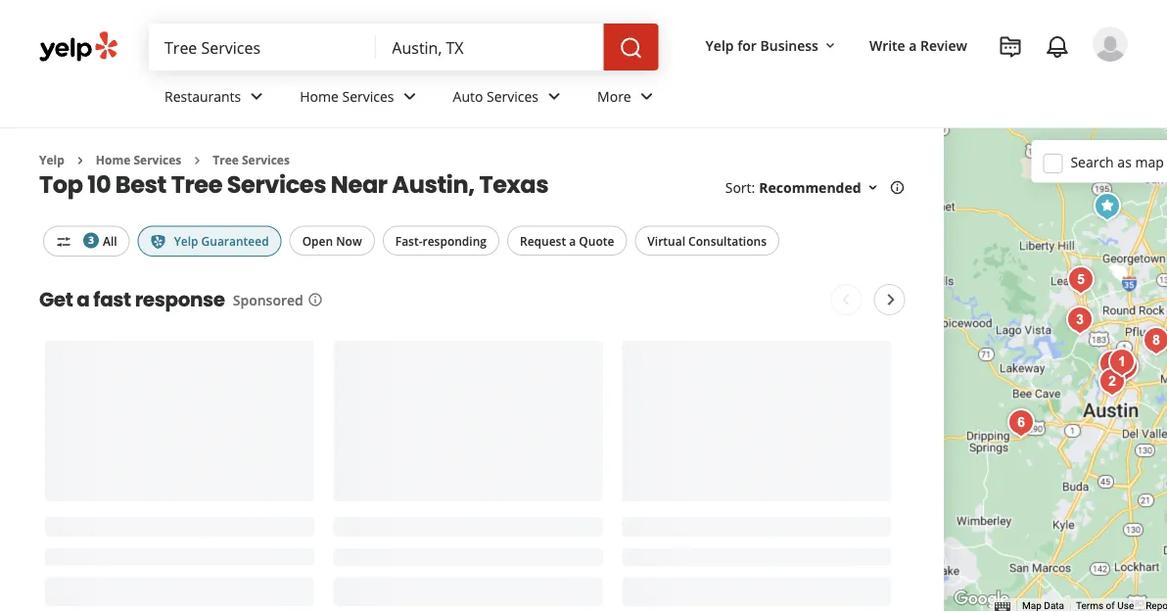Task type: locate. For each thing, give the bounding box(es) containing it.
0 vertical spatial home services link
[[284, 71, 437, 127]]

open now
[[302, 233, 362, 249]]

none field up auto services at the left of the page
[[392, 36, 588, 58]]

services inside "link"
[[487, 87, 539, 105]]

1 vertical spatial home services link
[[96, 152, 182, 168]]

1 horizontal spatial none field
[[392, 36, 588, 58]]

16 chevron right v2 image
[[72, 153, 88, 168]]

restaurants link
[[149, 71, 284, 127]]

yelp left for at top right
[[706, 36, 734, 54]]

1 horizontal spatial home
[[300, 87, 339, 105]]

fast
[[93, 286, 131, 313]]

open now button
[[290, 226, 375, 256]]

None field
[[165, 36, 361, 58], [392, 36, 588, 58]]

16 chevron down v2 image for yelp for business
[[823, 38, 839, 54]]

recommended button
[[760, 178, 881, 197]]

home services link right 16 chevron right v2 icon
[[96, 152, 182, 168]]

2 none field from the left
[[392, 36, 588, 58]]

24 chevron down v2 image right more
[[636, 85, 659, 108]]

1 vertical spatial home services
[[96, 152, 182, 168]]

ortiz tree trimming image
[[1162, 499, 1168, 538]]

write
[[870, 36, 906, 54]]

0 vertical spatial a
[[909, 36, 917, 54]]

16 yelp guaranteed v2 image
[[151, 234, 166, 250]]

home down find text box
[[300, 87, 339, 105]]

a inside write a review link
[[909, 36, 917, 54]]

yelp guaranteed button
[[138, 226, 282, 257]]

terms of use
[[1077, 600, 1135, 612]]

0 vertical spatial yelp
[[706, 36, 734, 54]]

responding
[[423, 233, 487, 249]]

24 chevron down v2 image for restaurants
[[245, 85, 269, 108]]

0 horizontal spatial 16 chevron down v2 image
[[823, 38, 839, 54]]

sponsored
[[233, 290, 304, 309]]

16 chevron down v2 image inside recommended dropdown button
[[866, 180, 881, 196]]

16 info v2 image right the "sponsored"
[[307, 292, 323, 308]]

1 24 chevron down v2 image from the left
[[245, 85, 269, 108]]

yelp for yelp for business
[[706, 36, 734, 54]]

3
[[88, 234, 94, 247]]

home services right 16 chevron right v2 icon
[[96, 152, 182, 168]]

16 chevron down v2 image right business at the top of the page
[[823, 38, 839, 54]]

home
[[300, 87, 339, 105], [96, 152, 131, 168]]

24 chevron down v2 image
[[245, 85, 269, 108], [543, 85, 566, 108], [636, 85, 659, 108]]

16 info v2 image right recommended dropdown button
[[890, 180, 906, 196]]

1 horizontal spatial yelp
[[174, 233, 198, 249]]

texas
[[479, 168, 549, 201]]

top
[[39, 168, 83, 201]]

3 24 chevron down v2 image from the left
[[636, 85, 659, 108]]

a
[[909, 36, 917, 54], [569, 233, 576, 249], [77, 286, 90, 313]]

aaron's tree service image
[[1103, 343, 1142, 382]]

16 chevron right v2 image
[[189, 153, 205, 168]]

1 horizontal spatial 24 chevron down v2 image
[[543, 85, 566, 108]]

fast-responding button
[[383, 226, 500, 256]]

home services left 24 chevron down v2 image
[[300, 87, 394, 105]]

request
[[520, 233, 566, 249]]

open
[[302, 233, 333, 249]]

next image
[[880, 288, 903, 311]]

2 vertical spatial yelp
[[174, 233, 198, 249]]

auto
[[453, 87, 483, 105]]

austin,
[[392, 168, 475, 201]]

10
[[87, 168, 111, 201]]

24 chevron down v2 image down find text box
[[245, 85, 269, 108]]

services right 'auto'
[[487, 87, 539, 105]]

use
[[1118, 600, 1135, 612]]

24 chevron down v2 image inside more link
[[636, 85, 659, 108]]

0 vertical spatial home services
[[300, 87, 394, 105]]

24 chevron down v2 image right auto services at the left of the page
[[543, 85, 566, 108]]

map
[[1023, 600, 1042, 612]]

yelp inside button
[[174, 233, 198, 249]]

0 horizontal spatial home services link
[[96, 152, 182, 168]]

home services link
[[284, 71, 437, 127], [96, 152, 182, 168]]

more
[[598, 87, 632, 105]]

home services inside business categories element
[[300, 87, 394, 105]]

tree services
[[213, 152, 290, 168]]

1 horizontal spatial 16 info v2 image
[[890, 180, 906, 196]]

terms
[[1077, 600, 1104, 612]]

2 vertical spatial a
[[77, 286, 90, 313]]

get a fast response
[[39, 286, 225, 313]]

1 vertical spatial 16 info v2 image
[[307, 292, 323, 308]]

0 horizontal spatial home
[[96, 152, 131, 168]]

16 chevron down v2 image for recommended
[[866, 180, 881, 196]]

0 vertical spatial home
[[300, 87, 339, 105]]

1 vertical spatial a
[[569, 233, 576, 249]]

a right 'get'
[[77, 286, 90, 313]]

Near text field
[[392, 36, 588, 58]]

16 chevron down v2 image right recommended in the top right of the page
[[866, 180, 881, 196]]

notifications image
[[1046, 35, 1070, 59]]

home services
[[300, 87, 394, 105], [96, 152, 182, 168]]

virtual consultations button
[[635, 226, 780, 256]]

home right 16 chevron right v2 icon
[[96, 152, 131, 168]]

0 vertical spatial 16 info v2 image
[[890, 180, 906, 196]]

16 chevron down v2 image inside "yelp for business" button
[[823, 38, 839, 54]]

response
[[135, 286, 225, 313]]

ruby a. image
[[1093, 26, 1129, 62]]

near
[[331, 168, 388, 201]]

1 vertical spatial yelp
[[39, 152, 65, 168]]

2 horizontal spatial 24 chevron down v2 image
[[636, 85, 659, 108]]

a for request
[[569, 233, 576, 249]]

a right write on the right top of the page
[[909, 36, 917, 54]]

1 horizontal spatial a
[[569, 233, 576, 249]]

2 horizontal spatial a
[[909, 36, 917, 54]]

repo
[[1146, 600, 1168, 612]]

1 vertical spatial home
[[96, 152, 131, 168]]

user actions element
[[690, 25, 1156, 145]]

filters group
[[39, 226, 784, 257]]

none field up restaurants link
[[165, 36, 361, 58]]

0 horizontal spatial none field
[[165, 36, 361, 58]]

yelp inside button
[[706, 36, 734, 54]]

Find text field
[[165, 36, 361, 58]]

yelp right 16 yelp guaranteed v2 icon
[[174, 233, 198, 249]]

auto services
[[453, 87, 539, 105]]

virtual consultations
[[648, 233, 767, 249]]

map data
[[1023, 600, 1065, 612]]

2 24 chevron down v2 image from the left
[[543, 85, 566, 108]]

virtual
[[648, 233, 686, 249]]

a inside request a quote button
[[569, 233, 576, 249]]

repo link
[[1146, 600, 1168, 612]]

services
[[342, 87, 394, 105], [487, 87, 539, 105], [134, 152, 182, 168], [242, 152, 290, 168], [227, 168, 326, 201]]

24 chevron down v2 image inside restaurants link
[[245, 85, 269, 108]]

0 horizontal spatial 16 info v2 image
[[307, 292, 323, 308]]

home inside business categories element
[[300, 87, 339, 105]]

a left quote
[[569, 233, 576, 249]]

1 vertical spatial 16 chevron down v2 image
[[866, 180, 881, 196]]

home services link up near
[[284, 71, 437, 127]]

1 horizontal spatial home services
[[300, 87, 394, 105]]

2 horizontal spatial yelp
[[706, 36, 734, 54]]

as
[[1118, 153, 1132, 171]]

search
[[1071, 153, 1115, 171]]

tree
[[213, 152, 239, 168], [171, 168, 222, 201]]

0 vertical spatial 16 chevron down v2 image
[[823, 38, 839, 54]]

16 info v2 image
[[890, 180, 906, 196], [307, 292, 323, 308]]

all
[[103, 233, 117, 249]]

lone star forestry mulching image
[[1089, 187, 1128, 226]]

0 horizontal spatial a
[[77, 286, 90, 313]]

0 horizontal spatial 24 chevron down v2 image
[[245, 85, 269, 108]]

None search field
[[149, 24, 663, 71]]

mike's tree service image
[[1062, 261, 1101, 300]]

1 horizontal spatial 16 chevron down v2 image
[[866, 180, 881, 196]]

tree right best
[[171, 168, 222, 201]]

16 chevron down v2 image
[[823, 38, 839, 54], [866, 180, 881, 196]]

a&j tree service image
[[1093, 345, 1133, 384]]

1 none field from the left
[[165, 36, 361, 58]]

yelp left 16 chevron right v2 icon
[[39, 152, 65, 168]]

16 filter v2 image
[[56, 234, 72, 250]]

now
[[336, 233, 362, 249]]

map
[[1136, 153, 1165, 171]]

24 chevron down v2 image inside auto services "link"
[[543, 85, 566, 108]]

yelp
[[706, 36, 734, 54], [39, 152, 65, 168], [174, 233, 198, 249]]

0 horizontal spatial yelp
[[39, 152, 65, 168]]



Task type: describe. For each thing, give the bounding box(es) containing it.
none field find
[[165, 36, 361, 58]]

terms of use link
[[1077, 600, 1135, 612]]

recommended
[[760, 178, 862, 197]]

yelp guaranteed
[[174, 233, 269, 249]]

map data button
[[1023, 599, 1065, 612]]

3 all
[[88, 233, 117, 249]]

google image
[[950, 587, 1015, 612]]

services left 16 chevron right v2 image in the left top of the page
[[134, 152, 182, 168]]

of
[[1107, 600, 1116, 612]]

services right 16 chevron right v2 image in the left top of the page
[[242, 152, 290, 168]]

quote
[[579, 233, 615, 249]]

for
[[738, 36, 757, 54]]

16 info v2 image for get a fast response
[[307, 292, 323, 308]]

get
[[39, 286, 73, 313]]

business
[[761, 36, 819, 54]]

write a review link
[[862, 27, 976, 63]]

sort:
[[726, 178, 756, 197]]

map region
[[864, 0, 1168, 612]]

business categories element
[[149, 71, 1129, 127]]

services up open
[[227, 168, 326, 201]]

24 chevron down v2 image for auto services
[[543, 85, 566, 108]]

consultations
[[689, 233, 767, 249]]

silver tree image
[[1106, 348, 1145, 387]]

write a review
[[870, 36, 968, 54]]

austin tree surgeons image
[[1002, 404, 1042, 443]]

tree tx services image
[[1093, 362, 1133, 402]]

best
[[115, 168, 167, 201]]

phillips trio tree service image
[[1138, 321, 1168, 361]]

search as map 
[[1071, 153, 1168, 171]]

24 chevron down v2 image
[[398, 85, 422, 108]]

previous image
[[835, 288, 858, 311]]

tree right 16 chevron right v2 image in the left top of the page
[[213, 152, 239, 168]]

more link
[[582, 71, 675, 127]]

request a quote
[[520, 233, 615, 249]]

guaranteed
[[201, 233, 269, 249]]

yelp link
[[39, 152, 65, 168]]

auto services link
[[437, 71, 582, 127]]

request a quote button
[[507, 226, 627, 256]]

none field near
[[392, 36, 588, 58]]

good guys tree service image
[[1061, 301, 1100, 340]]

1 horizontal spatial home services link
[[284, 71, 437, 127]]

a for get
[[77, 286, 90, 313]]

0 horizontal spatial home services
[[96, 152, 182, 168]]

tree services link
[[213, 152, 290, 168]]

restaurants
[[165, 87, 241, 105]]

services left 24 chevron down v2 image
[[342, 87, 394, 105]]

16 info v2 image for top 10 best tree services near austin, texas
[[890, 180, 906, 196]]

data
[[1045, 600, 1065, 612]]

fast-responding
[[396, 233, 487, 249]]

yelp for the yelp link
[[39, 152, 65, 168]]

yelp for yelp guaranteed
[[174, 233, 198, 249]]

yelp for business
[[706, 36, 819, 54]]

top 10 best tree services near austin, texas
[[39, 168, 549, 201]]

a for write
[[909, 36, 917, 54]]

yelp for business button
[[698, 27, 846, 63]]

projects image
[[999, 35, 1023, 59]]

search image
[[620, 36, 643, 60]]

keyboard shortcuts image
[[995, 602, 1011, 612]]

24 chevron down v2 image for more
[[636, 85, 659, 108]]

fast-
[[396, 233, 423, 249]]

review
[[921, 36, 968, 54]]

manuel tree services & landscaping image
[[1106, 348, 1145, 387]]



Task type: vqa. For each thing, say whether or not it's contained in the screenshot.
left 16 checkmark v2 image
no



